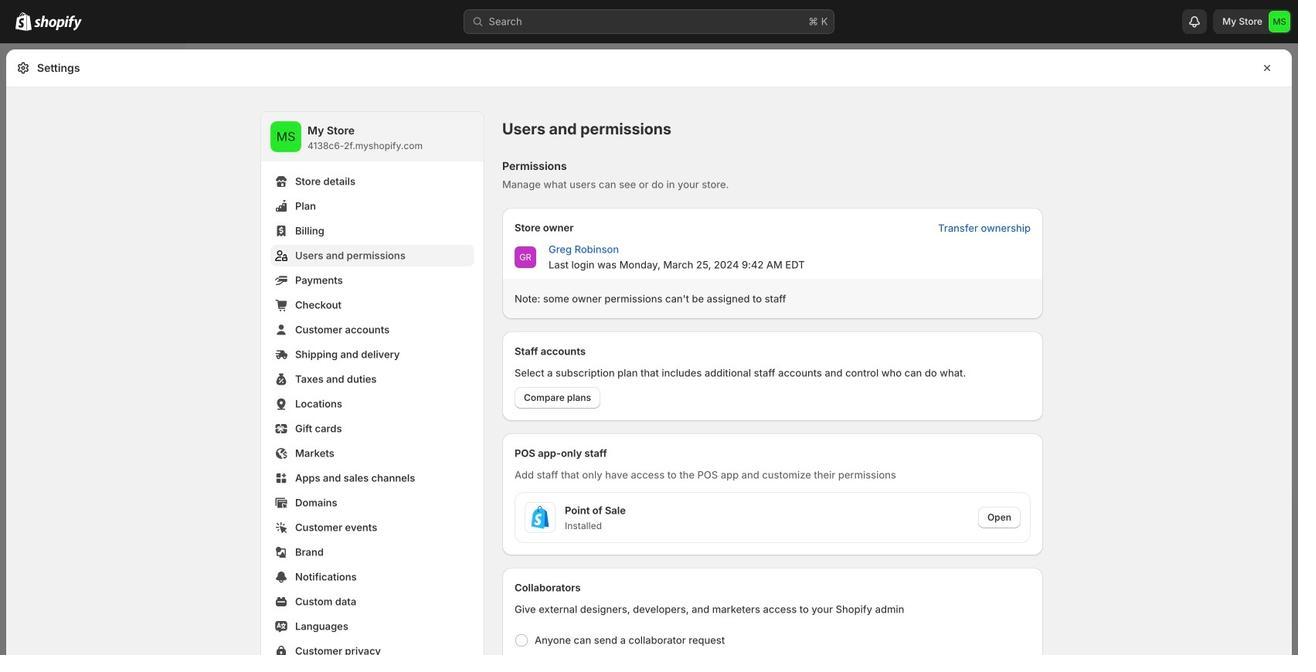 Task type: locate. For each thing, give the bounding box(es) containing it.
avatar with initials g r image
[[515, 247, 536, 268]]

shopify image
[[34, 15, 82, 31]]



Task type: describe. For each thing, give the bounding box(es) containing it.
my store image
[[270, 121, 301, 152]]

my store image
[[1269, 11, 1291, 32]]

settings dialog
[[6, 49, 1292, 655]]

shopify image
[[15, 12, 32, 31]]

shop settings menu element
[[261, 112, 484, 655]]



Task type: vqa. For each thing, say whether or not it's contained in the screenshot.
Shopify icon
yes



